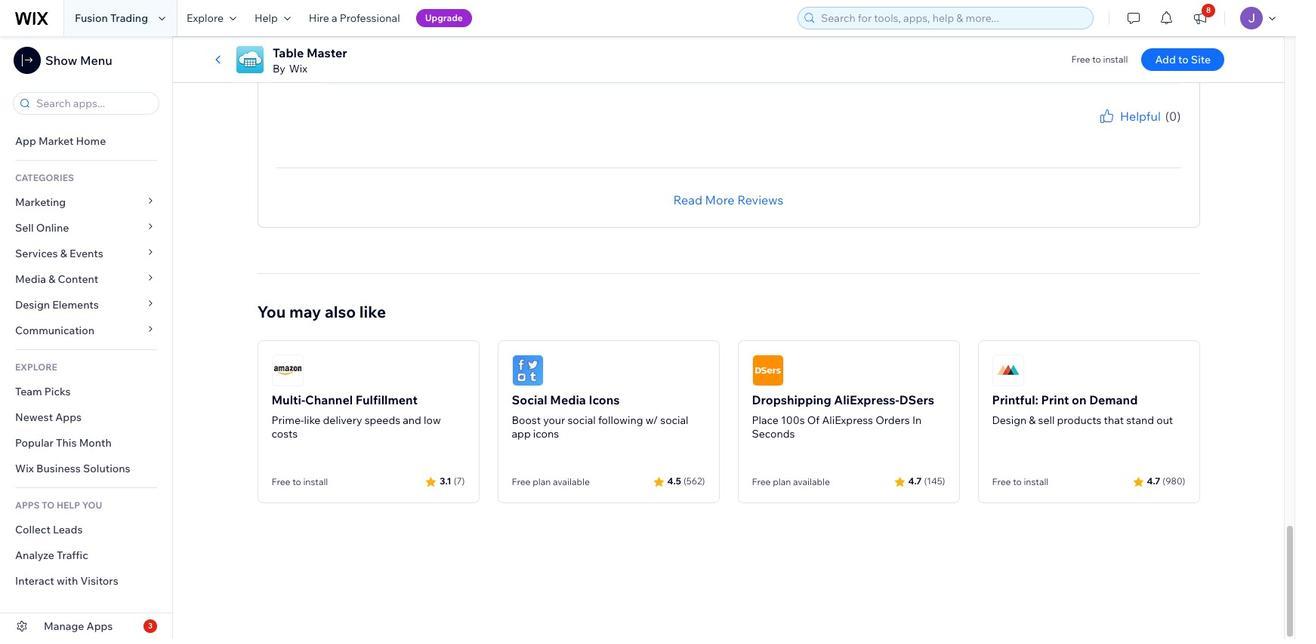 Task type: vqa. For each thing, say whether or not it's contained in the screenshot.
the right for
yes



Task type: locate. For each thing, give the bounding box(es) containing it.
1 available from the left
[[553, 476, 590, 488]]

free to install up helpful button
[[1071, 54, 1128, 65]]

0 vertical spatial your
[[473, 32, 498, 47]]

services
[[15, 247, 58, 261]]

you for thank you for your feedback. we're aware of this issue and are working on resolving it as soon as possible.
[[431, 32, 452, 47]]

free for multi-channel fulfillment
[[272, 476, 290, 488]]

0 horizontal spatial social
[[568, 414, 596, 427]]

media left icons
[[550, 392, 586, 408]]

your for feedback.
[[473, 32, 498, 47]]

free to install
[[1071, 54, 1128, 65], [272, 476, 328, 488], [992, 476, 1049, 488]]

for for feedback.
[[455, 32, 470, 47]]

that
[[1104, 414, 1124, 427]]

demand
[[1089, 392, 1138, 408]]

0 horizontal spatial install
[[303, 476, 328, 488]]

2 horizontal spatial your
[[1120, 125, 1139, 136]]

0 horizontal spatial media
[[15, 273, 46, 286]]

1 plan from the left
[[533, 476, 551, 488]]

as right it
[[459, 50, 471, 65]]

costs
[[272, 427, 298, 441]]

by
[[273, 62, 285, 76]]

for
[[455, 32, 470, 47], [1107, 125, 1118, 136]]

2 horizontal spatial install
[[1103, 54, 1128, 65]]

show menu button
[[14, 47, 112, 74]]

team
[[15, 385, 42, 399]]

1 horizontal spatial on
[[1072, 392, 1087, 408]]

0 vertical spatial and
[[699, 32, 720, 47]]

0 horizontal spatial apps
[[55, 411, 82, 424]]

communication link
[[0, 318, 172, 344]]

you
[[431, 32, 452, 47], [1089, 125, 1105, 136]]

your down helpful
[[1120, 125, 1139, 136]]

sell
[[1038, 414, 1055, 427]]

like down channel
[[304, 414, 321, 427]]

collect leads link
[[0, 517, 172, 543]]

1 free plan available from the left
[[512, 476, 590, 488]]

app
[[512, 427, 531, 441]]

0 horizontal spatial like
[[304, 414, 321, 427]]

for up it
[[455, 32, 470, 47]]

0 vertical spatial wix
[[289, 62, 307, 76]]

1 horizontal spatial design
[[992, 414, 1027, 427]]

2 available from the left
[[793, 476, 830, 488]]

1 horizontal spatial social
[[660, 414, 689, 427]]

to
[[1178, 53, 1189, 66], [1092, 54, 1101, 65], [292, 476, 301, 488], [1013, 476, 1022, 488]]

free for social media icons
[[512, 476, 531, 488]]

1 horizontal spatial you
[[1089, 125, 1105, 136]]

0 vertical spatial &
[[60, 247, 67, 261]]

table
[[273, 45, 304, 60]]

0 horizontal spatial for
[[455, 32, 470, 47]]

thank for thank you for your feedback. we're aware of this issue and are working on resolving it as soon as possible.
[[394, 32, 428, 47]]

1 vertical spatial apps
[[87, 620, 113, 634]]

plan down seconds
[[773, 476, 791, 488]]

1 horizontal spatial &
[[60, 247, 67, 261]]

for for feedback
[[1107, 125, 1118, 136]]

plan for dropshipping
[[773, 476, 791, 488]]

0 horizontal spatial and
[[403, 414, 421, 427]]

manage
[[44, 620, 84, 634]]

design inside sidebar element
[[15, 298, 50, 312]]

analyze traffic
[[15, 549, 88, 563]]

apps for manage apps
[[87, 620, 113, 634]]

free plan available for social
[[512, 476, 590, 488]]

marketing link
[[0, 190, 172, 215]]

wix inside sidebar element
[[15, 462, 34, 476]]

0 horizontal spatial design
[[15, 298, 50, 312]]

plan for social
[[533, 476, 551, 488]]

for left feedback
[[1107, 125, 1118, 136]]

resolving
[[394, 50, 446, 65]]

0 vertical spatial for
[[455, 32, 470, 47]]

& left sell
[[1029, 414, 1036, 427]]

marketing
[[15, 196, 66, 209]]

apps right manage
[[87, 620, 113, 634]]

on right the working
[[792, 32, 806, 47]]

design up communication
[[15, 298, 50, 312]]

and inside multi-channel fulfillment prime-like delivery speeds and low costs
[[403, 414, 421, 427]]

apps up this
[[55, 411, 82, 424]]

social down icons
[[568, 414, 596, 427]]

2 vertical spatial your
[[543, 414, 565, 427]]

1 horizontal spatial available
[[793, 476, 830, 488]]

help button
[[245, 0, 300, 36]]

1 vertical spatial you
[[1089, 125, 1105, 136]]

available
[[553, 476, 590, 488], [793, 476, 830, 488]]

0 horizontal spatial wix
[[15, 462, 34, 476]]

fusion trading
[[75, 11, 148, 25]]

multi-channel fulfillment logo image
[[272, 355, 303, 386]]

social
[[568, 414, 596, 427], [660, 414, 689, 427]]

aware
[[594, 32, 627, 47]]

and left 'low'
[[403, 414, 421, 427]]

1 vertical spatial on
[[1072, 392, 1087, 408]]

read more reviews button
[[673, 191, 784, 209]]

available down icons
[[553, 476, 590, 488]]

aliexpress-
[[834, 392, 899, 408]]

2 vertical spatial &
[[1029, 414, 1036, 427]]

1 horizontal spatial free to install
[[992, 476, 1049, 488]]

like right also
[[359, 302, 386, 321]]

available for aliexpress-
[[793, 476, 830, 488]]

2 4.7 from the left
[[1147, 476, 1160, 487]]

manage apps
[[44, 620, 113, 634]]

2 plan from the left
[[773, 476, 791, 488]]

& left content
[[48, 273, 55, 286]]

(0)
[[1165, 108, 1181, 124]]

0 horizontal spatial 4.7
[[908, 476, 922, 487]]

1 vertical spatial design
[[992, 414, 1027, 427]]

printful: print on demand logo image
[[992, 355, 1024, 386]]

thank
[[394, 32, 428, 47], [1061, 125, 1087, 136]]

you left feedback
[[1089, 125, 1105, 136]]

1 horizontal spatial 4.7
[[1147, 476, 1160, 487]]

media & content
[[15, 273, 98, 286]]

free to install down sell
[[992, 476, 1049, 488]]

you inside thank you for your feedback. we're aware of this issue and are working on resolving it as soon as possible.
[[431, 32, 452, 47]]

1 horizontal spatial like
[[359, 302, 386, 321]]

1 horizontal spatial and
[[699, 32, 720, 47]]

0 vertical spatial apps
[[55, 411, 82, 424]]

& inside services & events 'link'
[[60, 247, 67, 261]]

thank left helpful button
[[1061, 125, 1087, 136]]

1 horizontal spatial apps
[[87, 620, 113, 634]]

free to install for printful: print on demand
[[992, 476, 1049, 488]]

1 vertical spatial wix
[[15, 462, 34, 476]]

apps for newest apps
[[55, 411, 82, 424]]

& inside printful: print on demand design & sell products that stand out
[[1029, 414, 1036, 427]]

1 vertical spatial like
[[304, 414, 321, 427]]

media inside sidebar element
[[15, 273, 46, 286]]

more
[[705, 192, 735, 207]]

wix business solutions link
[[0, 456, 172, 482]]

as
[[459, 50, 471, 65], [504, 50, 517, 65]]

plan down icons
[[533, 476, 551, 488]]

add
[[1155, 53, 1176, 66]]

install down delivery
[[303, 476, 328, 488]]

communication
[[15, 324, 97, 338]]

delivery
[[323, 414, 362, 427]]

thank inside thank you for your feedback. we're aware of this issue and are working on resolving it as soon as possible.
[[394, 32, 428, 47]]

2 horizontal spatial free to install
[[1071, 54, 1128, 65]]

apps
[[15, 500, 40, 511]]

products
[[1057, 414, 1102, 427]]

design
[[15, 298, 50, 312], [992, 414, 1027, 427]]

1 horizontal spatial media
[[550, 392, 586, 408]]

1 horizontal spatial as
[[504, 50, 517, 65]]

printful: print on demand design & sell products that stand out
[[992, 392, 1173, 427]]

it
[[448, 50, 456, 65]]

& inside media & content link
[[48, 273, 55, 286]]

0 horizontal spatial thank
[[394, 32, 428, 47]]

& left events
[[60, 247, 67, 261]]

your up soon
[[473, 32, 498, 47]]

1 horizontal spatial install
[[1024, 476, 1049, 488]]

(980)
[[1163, 476, 1185, 487]]

aliexpress
[[822, 414, 873, 427]]

1 vertical spatial thank
[[1061, 125, 1087, 136]]

your right 'boost'
[[543, 414, 565, 427]]

0 vertical spatial you
[[431, 32, 452, 47]]

on inside thank you for your feedback. we're aware of this issue and are working on resolving it as soon as possible.
[[792, 32, 806, 47]]

free for printful: print on demand
[[992, 476, 1011, 488]]

0 horizontal spatial your
[[473, 32, 498, 47]]

4.7 left (145)
[[908, 476, 922, 487]]

you
[[257, 302, 286, 321]]

1 as from the left
[[459, 50, 471, 65]]

to inside add to site button
[[1178, 53, 1189, 66]]

0 horizontal spatial free to install
[[272, 476, 328, 488]]

you up it
[[431, 32, 452, 47]]

free to install down costs
[[272, 476, 328, 488]]

out
[[1157, 414, 1173, 427]]

free plan available down icons
[[512, 476, 590, 488]]

2 free plan available from the left
[[752, 476, 830, 488]]

team picks link
[[0, 379, 172, 405]]

0 horizontal spatial plan
[[533, 476, 551, 488]]

wix down table
[[289, 62, 307, 76]]

with
[[57, 575, 78, 588]]

apps
[[55, 411, 82, 424], [87, 620, 113, 634]]

design down printful:
[[992, 414, 1027, 427]]

1 horizontal spatial thank
[[1061, 125, 1087, 136]]

1 4.7 from the left
[[908, 476, 922, 487]]

free plan available
[[512, 476, 590, 488], [752, 476, 830, 488]]

install left add
[[1103, 54, 1128, 65]]

on
[[792, 32, 806, 47], [1072, 392, 1087, 408]]

1 horizontal spatial free plan available
[[752, 476, 830, 488]]

icons
[[589, 392, 620, 408]]

fulfillment
[[356, 392, 418, 408]]

solutions
[[83, 462, 130, 476]]

install down sell
[[1024, 476, 1049, 488]]

available down seconds
[[793, 476, 830, 488]]

collect leads
[[15, 523, 83, 537]]

0 horizontal spatial you
[[431, 32, 452, 47]]

(562)
[[684, 476, 705, 487]]

as right soon
[[504, 50, 517, 65]]

you may also like
[[257, 302, 386, 321]]

speeds
[[365, 414, 400, 427]]

4.7 left "(980)"
[[1147, 476, 1160, 487]]

1 vertical spatial &
[[48, 273, 55, 286]]

4.7 for printful: print on demand
[[1147, 476, 1160, 487]]

social right w/
[[660, 414, 689, 427]]

0 vertical spatial media
[[15, 273, 46, 286]]

categories
[[15, 172, 74, 184]]

1 horizontal spatial plan
[[773, 476, 791, 488]]

team picks
[[15, 385, 71, 399]]

1 horizontal spatial for
[[1107, 125, 1118, 136]]

0 horizontal spatial available
[[553, 476, 590, 488]]

for inside thank you for your feedback. we're aware of this issue and are working on resolving it as soon as possible.
[[455, 32, 470, 47]]

2 horizontal spatial &
[[1029, 414, 1036, 427]]

1 vertical spatial your
[[1120, 125, 1139, 136]]

free plan available down seconds
[[752, 476, 830, 488]]

seconds
[[752, 427, 795, 441]]

1 vertical spatial and
[[403, 414, 421, 427]]

on up products
[[1072, 392, 1087, 408]]

possible.
[[519, 50, 569, 65]]

you for thank you for your feedback
[[1089, 125, 1105, 136]]

wix down popular
[[15, 462, 34, 476]]

and
[[699, 32, 720, 47], [403, 414, 421, 427]]

1 vertical spatial media
[[550, 392, 586, 408]]

your inside thank you for your feedback. we're aware of this issue and are working on resolving it as soon as possible.
[[473, 32, 498, 47]]

1 horizontal spatial your
[[543, 414, 565, 427]]

0 horizontal spatial &
[[48, 273, 55, 286]]

1 horizontal spatial wix
[[289, 62, 307, 76]]

thank up resolving
[[394, 32, 428, 47]]

0 horizontal spatial on
[[792, 32, 806, 47]]

and left are
[[699, 32, 720, 47]]

interact with visitors
[[15, 575, 118, 588]]

0 vertical spatial on
[[792, 32, 806, 47]]

interact with visitors link
[[0, 569, 172, 594]]

app market home link
[[0, 128, 172, 154]]

0 vertical spatial design
[[15, 298, 50, 312]]

available for media
[[553, 476, 590, 488]]

multi-
[[272, 392, 305, 408]]

popular this month link
[[0, 431, 172, 456]]

0 vertical spatial thank
[[394, 32, 428, 47]]

hire a professional link
[[300, 0, 409, 36]]

0 horizontal spatial free plan available
[[512, 476, 590, 488]]

sell online
[[15, 221, 69, 235]]

media down services
[[15, 273, 46, 286]]

0 horizontal spatial as
[[459, 50, 471, 65]]

dropshipping
[[752, 392, 831, 408]]

1 vertical spatial for
[[1107, 125, 1118, 136]]



Task type: describe. For each thing, give the bounding box(es) containing it.
dropshipping aliexpress-dsers logo image
[[752, 355, 784, 386]]

app
[[15, 134, 36, 148]]

on inside printful: print on demand design & sell products that stand out
[[1072, 392, 1087, 408]]

3.1
[[440, 476, 451, 487]]

analyze
[[15, 549, 54, 563]]

table master by wix
[[273, 45, 347, 76]]

4.7 (145)
[[908, 476, 945, 487]]

read more reviews
[[673, 192, 784, 207]]

month
[[79, 437, 112, 450]]

read
[[673, 192, 702, 207]]

8 button
[[1184, 0, 1217, 36]]

0 vertical spatial like
[[359, 302, 386, 321]]

working
[[744, 32, 789, 47]]

media & content link
[[0, 267, 172, 292]]

boost
[[512, 414, 541, 427]]

help
[[57, 500, 80, 511]]

newest
[[15, 411, 53, 424]]

media inside social media icons boost your social following w/ social app icons
[[550, 392, 586, 408]]

online
[[36, 221, 69, 235]]

to
[[42, 500, 55, 511]]

explore
[[187, 11, 224, 25]]

reviews
[[737, 192, 784, 207]]

sidebar element
[[0, 36, 173, 640]]

this
[[644, 32, 665, 47]]

free to install for multi-channel fulfillment
[[272, 476, 328, 488]]

analyze traffic link
[[0, 543, 172, 569]]

table master logo image
[[236, 46, 264, 73]]

of
[[807, 414, 820, 427]]

feedback
[[1141, 125, 1181, 136]]

4.7 for dropshipping aliexpress-dsers
[[908, 476, 922, 487]]

free for dropshipping aliexpress-dsers
[[752, 476, 771, 488]]

8
[[1206, 5, 1211, 15]]

social
[[512, 392, 547, 408]]

multi-channel fulfillment prime-like delivery speeds and low costs
[[272, 392, 441, 441]]

& for content
[[48, 273, 55, 286]]

add to site
[[1155, 53, 1211, 66]]

of
[[630, 32, 641, 47]]

add to site button
[[1142, 48, 1224, 71]]

3
[[148, 622, 153, 631]]

menu
[[80, 53, 112, 68]]

popular
[[15, 437, 54, 450]]

popular this month
[[15, 437, 112, 450]]

2 social from the left
[[660, 414, 689, 427]]

and inside thank you for your feedback. we're aware of this issue and are working on resolving it as soon as possible.
[[699, 32, 720, 47]]

this
[[56, 437, 77, 450]]

thank for thank you for your feedback
[[1061, 125, 1087, 136]]

prime-
[[272, 414, 304, 427]]

picks
[[44, 385, 71, 399]]

Search apps... field
[[32, 93, 154, 114]]

a
[[332, 11, 337, 25]]

fusion
[[75, 11, 108, 25]]

help
[[255, 11, 278, 25]]

professional
[[340, 11, 400, 25]]

dsers
[[899, 392, 934, 408]]

design inside printful: print on demand design & sell products that stand out
[[992, 414, 1027, 427]]

events
[[70, 247, 103, 261]]

1 social from the left
[[568, 414, 596, 427]]

wix business solutions
[[15, 462, 130, 476]]

interact
[[15, 575, 54, 588]]

install for multi-channel fulfillment
[[303, 476, 328, 488]]

are
[[723, 32, 741, 47]]

(7)
[[454, 476, 465, 487]]

you
[[82, 500, 102, 511]]

sell
[[15, 221, 34, 235]]

hire
[[309, 11, 329, 25]]

helpful button
[[1097, 107, 1161, 125]]

upgrade
[[425, 12, 463, 23]]

wix inside table master by wix
[[289, 62, 307, 76]]

4.5
[[667, 476, 681, 487]]

home
[[76, 134, 106, 148]]

install for printful: print on demand
[[1024, 476, 1049, 488]]

thank you for your feedback
[[1061, 125, 1181, 136]]

& for events
[[60, 247, 67, 261]]

Search for tools, apps, help & more... field
[[816, 8, 1088, 29]]

following
[[598, 414, 643, 427]]

also
[[325, 302, 356, 321]]

stand
[[1126, 414, 1154, 427]]

low
[[424, 414, 441, 427]]

2 as from the left
[[504, 50, 517, 65]]

icons
[[533, 427, 559, 441]]

printful:
[[992, 392, 1038, 408]]

social media icons boost your social following w/ social app icons
[[512, 392, 689, 441]]

hire a professional
[[309, 11, 400, 25]]

like inside multi-channel fulfillment prime-like delivery speeds and low costs
[[304, 414, 321, 427]]

leads
[[53, 523, 83, 537]]

(145)
[[924, 476, 945, 487]]

upgrade button
[[416, 9, 472, 27]]

feedback.
[[501, 32, 557, 47]]

collect
[[15, 523, 51, 537]]

show menu
[[45, 53, 112, 68]]

social media icons logo image
[[512, 355, 543, 386]]

4.7 (980)
[[1147, 476, 1185, 487]]

content
[[58, 273, 98, 286]]

your inside social media icons boost your social following w/ social app icons
[[543, 414, 565, 427]]

w/
[[646, 414, 658, 427]]

free plan available for dropshipping
[[752, 476, 830, 488]]

your for feedback
[[1120, 125, 1139, 136]]



